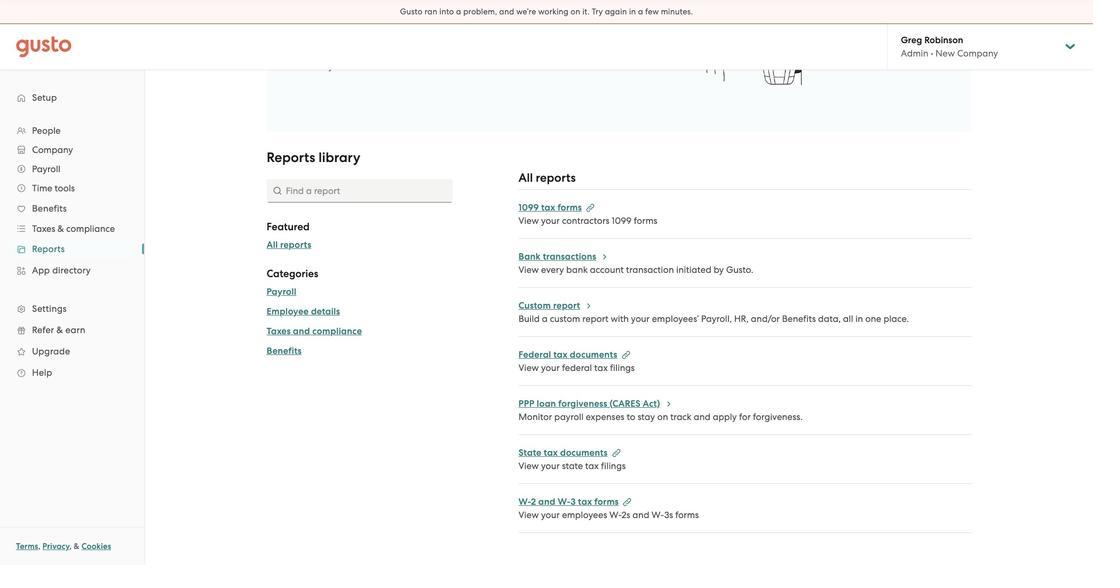 Task type: locate. For each thing, give the bounding box(es) containing it.
4 view from the top
[[519, 461, 539, 472]]

use one of gusto's professionally-crafted reports below, or build your own from scratch.
[[305, 48, 549, 72]]

and down employee details button
[[293, 326, 310, 337]]

one inside use one of gusto's professionally-crafted reports below, or build your own from scratch.
[[323, 48, 339, 59]]

compliance down benefits link
[[66, 224, 115, 234]]

taxes & compliance button
[[11, 219, 133, 239]]

filings up (cares
[[610, 363, 635, 374]]

documents for state tax documents
[[560, 448, 608, 459]]

1 horizontal spatial reports
[[267, 149, 315, 166]]

all reports up 1099 tax forms
[[519, 171, 576, 185]]

1099 up bank
[[519, 202, 539, 214]]

all inside button
[[267, 240, 278, 251]]

and right 2
[[538, 497, 556, 508]]

forms up view your employees w-2s and w-3s forms
[[595, 497, 619, 508]]

0 vertical spatial in
[[629, 7, 636, 17]]

0 horizontal spatial on
[[571, 7, 580, 17]]

taxes for taxes & compliance
[[32, 224, 55, 234]]

0 horizontal spatial one
[[323, 48, 339, 59]]

and left the we're
[[499, 7, 514, 17]]

benefits button
[[267, 345, 302, 358]]

company right new
[[957, 48, 998, 59]]

list containing people
[[0, 121, 144, 384]]

apply
[[713, 412, 737, 423]]

report
[[553, 301, 580, 312], [583, 314, 609, 325]]

act)
[[643, 399, 660, 410]]

into
[[440, 7, 454, 17]]

0 vertical spatial payroll
[[32, 164, 60, 175]]

on
[[571, 7, 580, 17], [657, 412, 668, 423]]

benefits down time tools at the left top of page
[[32, 203, 67, 214]]

0 horizontal spatial reports
[[32, 244, 65, 255]]

payroll inside dropdown button
[[32, 164, 60, 175]]

all up 1099 tax forms
[[519, 171, 533, 185]]

2 horizontal spatial reports
[[536, 171, 576, 185]]

stay
[[638, 412, 655, 423]]

app directory link
[[11, 261, 133, 280]]

1 horizontal spatial benefits
[[267, 346, 302, 357]]

forms up transaction in the top right of the page
[[634, 216, 657, 226]]

taxes inside taxes and compliance button
[[267, 326, 291, 337]]

0 vertical spatial reports
[[267, 149, 315, 166]]

1 vertical spatial report
[[583, 314, 609, 325]]

view down state
[[519, 461, 539, 472]]

your down of
[[329, 61, 347, 72]]

1 vertical spatial one
[[866, 314, 882, 325]]

with
[[611, 314, 629, 325]]

1 vertical spatial reports
[[536, 171, 576, 185]]

documents up federal
[[570, 350, 617, 361]]

0 horizontal spatial all reports
[[267, 240, 311, 251]]

details
[[311, 306, 340, 318]]

earn
[[65, 325, 85, 336]]

0 horizontal spatial ,
[[38, 542, 40, 552]]

privacy link
[[42, 542, 70, 552]]

custom
[[519, 301, 551, 312]]

view down 1099 tax forms
[[519, 216, 539, 226]]

all reports down featured
[[267, 240, 311, 251]]

bank
[[519, 251, 541, 263]]

0 horizontal spatial 1099
[[519, 202, 539, 214]]

view down 2
[[519, 510, 539, 521]]

all
[[843, 314, 853, 325]]

reports left the library
[[267, 149, 315, 166]]

1 vertical spatial on
[[657, 412, 668, 423]]

robinson
[[925, 35, 963, 46]]

0 vertical spatial one
[[323, 48, 339, 59]]

2
[[531, 497, 536, 508]]

1 horizontal spatial report
[[583, 314, 609, 325]]

in
[[629, 7, 636, 17], [856, 314, 863, 325]]

taxes inside taxes & compliance dropdown button
[[32, 224, 55, 234]]

1 vertical spatial documents
[[560, 448, 608, 459]]

benefits inside list
[[32, 203, 67, 214]]

view for state
[[519, 461, 539, 472]]

library
[[319, 149, 360, 166]]

report up custom
[[553, 301, 580, 312]]

0 horizontal spatial company
[[32, 145, 73, 155]]

one left of
[[323, 48, 339, 59]]

2 horizontal spatial a
[[638, 7, 643, 17]]

compliance down details
[[312, 326, 362, 337]]

1 vertical spatial in
[[856, 314, 863, 325]]

reports for reports library
[[267, 149, 315, 166]]

0 horizontal spatial benefits
[[32, 203, 67, 214]]

gusto ran into a problem, and we're working on it. try again in a few minutes.
[[400, 7, 693, 17]]

in right all
[[856, 314, 863, 325]]

compliance for taxes & compliance
[[66, 224, 115, 234]]

payroll up the employee
[[267, 287, 296, 298]]

0 vertical spatial report
[[553, 301, 580, 312]]

0 vertical spatial documents
[[570, 350, 617, 361]]

view your state tax filings
[[519, 461, 626, 472]]

1 vertical spatial reports
[[32, 244, 65, 255]]

1 horizontal spatial compliance
[[312, 326, 362, 337]]

& down benefits link
[[58, 224, 64, 234]]

data,
[[818, 314, 841, 325]]

reports inside use one of gusto's professionally-crafted reports below, or build your own from scratch.
[[479, 48, 509, 59]]

reports inside gusto navigation element
[[32, 244, 65, 255]]

0 vertical spatial compliance
[[66, 224, 115, 234]]

monitor payroll expenses to stay on track and apply for forgiveness.
[[519, 412, 803, 423]]

compliance inside button
[[312, 326, 362, 337]]

2 view from the top
[[519, 265, 539, 275]]

people
[[32, 125, 61, 136]]

reports left below,
[[479, 48, 509, 59]]

taxes up benefits button
[[267, 326, 291, 337]]

transaction
[[626, 265, 674, 275]]

all reports
[[519, 171, 576, 185], [267, 240, 311, 251]]

1 view from the top
[[519, 216, 539, 226]]

view every bank account transaction initiated by gusto.
[[519, 265, 754, 275]]

0 vertical spatial filings
[[610, 363, 635, 374]]

forms right 3s
[[675, 510, 699, 521]]

greg robinson admin • new company
[[901, 35, 998, 59]]

initiated
[[676, 265, 712, 275]]

compliance inside dropdown button
[[66, 224, 115, 234]]

0 vertical spatial company
[[957, 48, 998, 59]]

0 horizontal spatial compliance
[[66, 224, 115, 234]]

time tools button
[[11, 179, 133, 198]]

filings for state tax documents
[[601, 461, 626, 472]]

1 horizontal spatial taxes
[[267, 326, 291, 337]]

or
[[541, 48, 549, 59]]

1 horizontal spatial all
[[519, 171, 533, 185]]

company down people
[[32, 145, 73, 155]]

1 vertical spatial compliance
[[312, 326, 362, 337]]

on right stay
[[657, 412, 668, 423]]

0 horizontal spatial taxes
[[32, 224, 55, 234]]

a down custom report
[[542, 314, 548, 325]]

taxes
[[32, 224, 55, 234], [267, 326, 291, 337]]

refer & earn link
[[11, 321, 133, 340]]

taxes down benefits link
[[32, 224, 55, 234]]

your down the state tax documents
[[541, 461, 560, 472]]

in right again
[[629, 7, 636, 17]]

app
[[32, 265, 50, 276]]

0 horizontal spatial report
[[553, 301, 580, 312]]

, left 'cookies' on the bottom of the page
[[70, 542, 72, 552]]

directory
[[52, 265, 91, 276]]

& for compliance
[[58, 224, 64, 234]]

w- up the employees
[[558, 497, 571, 508]]

view your federal tax filings
[[519, 363, 635, 374]]

by
[[714, 265, 724, 275]]

your down 1099 tax forms
[[541, 216, 560, 226]]

your
[[329, 61, 347, 72], [541, 216, 560, 226], [631, 314, 650, 325], [541, 363, 560, 374], [541, 461, 560, 472], [541, 510, 560, 521]]

1 vertical spatial payroll
[[267, 287, 296, 298]]

2 vertical spatial benefits
[[267, 346, 302, 357]]

& left earn
[[56, 325, 63, 336]]

setup
[[32, 92, 57, 103]]

on left the it.
[[571, 7, 580, 17]]

list
[[0, 121, 144, 384]]

a right into
[[456, 7, 461, 17]]

2 , from the left
[[70, 542, 72, 552]]

& left 'cookies' on the bottom of the page
[[74, 542, 80, 552]]

state tax documents
[[519, 448, 608, 459]]

a left few
[[638, 7, 643, 17]]

5 view from the top
[[519, 510, 539, 521]]

reports link
[[11, 240, 133, 259]]

payroll button
[[267, 286, 296, 299]]

documents up state
[[560, 448, 608, 459]]

1 vertical spatial all reports
[[267, 240, 311, 251]]

1 horizontal spatial all reports
[[519, 171, 576, 185]]

taxes and compliance
[[267, 326, 362, 337]]

upgrade link
[[11, 342, 133, 361]]

2 horizontal spatial benefits
[[782, 314, 816, 325]]

view down federal
[[519, 363, 539, 374]]

custom report
[[519, 301, 580, 312]]

,
[[38, 542, 40, 552], [70, 542, 72, 552]]

your down federal
[[541, 363, 560, 374]]

1 vertical spatial filings
[[601, 461, 626, 472]]

benefits
[[32, 203, 67, 214], [782, 314, 816, 325], [267, 346, 302, 357]]

employees'
[[652, 314, 699, 325]]

w- right the employees
[[610, 510, 622, 521]]

payroll button
[[11, 160, 133, 179]]

0 vertical spatial all
[[519, 171, 533, 185]]

payroll up the time
[[32, 164, 60, 175]]

&
[[58, 224, 64, 234], [56, 325, 63, 336], [74, 542, 80, 552]]

1 vertical spatial taxes
[[267, 326, 291, 337]]

gusto's
[[352, 48, 381, 59]]

reports down featured
[[280, 240, 311, 251]]

reports up 1099 tax forms link
[[536, 171, 576, 185]]

benefits left "data,"
[[782, 314, 816, 325]]

, left privacy link
[[38, 542, 40, 552]]

0 vertical spatial taxes
[[32, 224, 55, 234]]

3 view from the top
[[519, 363, 539, 374]]

working
[[538, 7, 569, 17]]

all down featured
[[267, 240, 278, 251]]

1 vertical spatial company
[[32, 145, 73, 155]]

new
[[936, 48, 955, 59]]

1 horizontal spatial 1099
[[612, 216, 632, 226]]

1 vertical spatial &
[[56, 325, 63, 336]]

tax
[[541, 202, 555, 214], [554, 350, 568, 361], [594, 363, 608, 374], [544, 448, 558, 459], [585, 461, 599, 472], [578, 497, 592, 508]]

benefits link
[[11, 199, 133, 218]]

w- left 3
[[519, 497, 531, 508]]

0 vertical spatial benefits
[[32, 203, 67, 214]]

minutes.
[[661, 7, 693, 17]]

1 horizontal spatial company
[[957, 48, 998, 59]]

report left with
[[583, 314, 609, 325]]

your down w-2 and w-3 tax forms
[[541, 510, 560, 521]]

ppp
[[519, 399, 535, 410]]

0 horizontal spatial reports
[[280, 240, 311, 251]]

use
[[305, 48, 320, 59]]

ppp loan forgiveness (cares act) link
[[519, 399, 673, 410]]

view down bank
[[519, 265, 539, 275]]

one left 'place.'
[[866, 314, 882, 325]]

and right 2s
[[633, 510, 649, 521]]

0 horizontal spatial a
[[456, 7, 461, 17]]

scratch.
[[392, 61, 424, 72]]

your inside use one of gusto's professionally-crafted reports below, or build your own from scratch.
[[329, 61, 347, 72]]

& inside dropdown button
[[58, 224, 64, 234]]

benefits down taxes and compliance button
[[267, 346, 302, 357]]

1 horizontal spatial on
[[657, 412, 668, 423]]

bank transactions link
[[519, 251, 609, 263]]

filings right state
[[601, 461, 626, 472]]

0 vertical spatial reports
[[479, 48, 509, 59]]

1 horizontal spatial ,
[[70, 542, 72, 552]]

1099 tax forms link
[[519, 202, 595, 214]]

1099 right the contractors
[[612, 216, 632, 226]]

filings
[[610, 363, 635, 374], [601, 461, 626, 472]]

0 horizontal spatial payroll
[[32, 164, 60, 175]]

and inside button
[[293, 326, 310, 337]]

federal
[[562, 363, 592, 374]]

reports up app
[[32, 244, 65, 255]]

to
[[627, 412, 636, 423]]

bank transactions
[[519, 251, 596, 263]]

0 vertical spatial &
[[58, 224, 64, 234]]

1 horizontal spatial reports
[[479, 48, 509, 59]]

0 horizontal spatial all
[[267, 240, 278, 251]]

1 vertical spatial all
[[267, 240, 278, 251]]

2 vertical spatial reports
[[280, 240, 311, 251]]



Task type: vqa. For each thing, say whether or not it's contained in the screenshot.
the right the the
no



Task type: describe. For each thing, give the bounding box(es) containing it.
monitor
[[519, 412, 552, 423]]

hr,
[[734, 314, 749, 325]]

view your employees w-2s and w-3s forms
[[519, 510, 699, 521]]

w-2 and w-3 tax forms
[[519, 497, 619, 508]]

0 vertical spatial all reports
[[519, 171, 576, 185]]

build
[[305, 61, 326, 72]]

account
[[590, 265, 624, 275]]

2s
[[622, 510, 630, 521]]

bank
[[566, 265, 588, 275]]

gusto
[[400, 7, 423, 17]]

employee details
[[267, 306, 340, 318]]

1 horizontal spatial a
[[542, 314, 548, 325]]

0 vertical spatial 1099
[[519, 202, 539, 214]]

view your contractors 1099 forms
[[519, 216, 657, 226]]

time
[[32, 183, 52, 194]]

2 vertical spatial &
[[74, 542, 80, 552]]

refer
[[32, 325, 54, 336]]

& for earn
[[56, 325, 63, 336]]

w- right 2s
[[652, 510, 664, 521]]

forms up the contractors
[[558, 202, 582, 214]]

company inside dropdown button
[[32, 145, 73, 155]]

your for w-2 and w-3 tax forms
[[541, 510, 560, 521]]

below,
[[511, 48, 538, 59]]

federal tax documents link
[[519, 350, 630, 361]]

transactions
[[543, 251, 596, 263]]

contractors
[[562, 216, 610, 226]]

1 , from the left
[[38, 542, 40, 552]]

filings for federal tax documents
[[610, 363, 635, 374]]

it.
[[582, 7, 590, 17]]

state tax documents link
[[519, 448, 621, 459]]

3s
[[664, 510, 673, 521]]

terms , privacy , & cookies
[[16, 542, 111, 552]]

try
[[592, 7, 603, 17]]

place.
[[884, 314, 909, 325]]

documents for federal tax documents
[[570, 350, 617, 361]]

every
[[541, 265, 564, 275]]

from
[[370, 61, 389, 72]]

expenses
[[586, 412, 625, 423]]

time tools
[[32, 183, 75, 194]]

reports inside button
[[280, 240, 311, 251]]

problem,
[[463, 7, 497, 17]]

forgiveness
[[558, 399, 608, 410]]

Report Search bar field
[[267, 179, 452, 203]]

help
[[32, 368, 52, 378]]

custom
[[550, 314, 580, 325]]

state
[[562, 461, 583, 472]]

1 vertical spatial 1099
[[612, 216, 632, 226]]

of
[[341, 48, 349, 59]]

1 horizontal spatial in
[[856, 314, 863, 325]]

reports for reports
[[32, 244, 65, 255]]

reports library
[[267, 149, 360, 166]]

1 vertical spatial benefits
[[782, 314, 816, 325]]

refer & earn
[[32, 325, 85, 336]]

settings
[[32, 304, 67, 314]]

again
[[605, 7, 627, 17]]

setup link
[[11, 88, 133, 107]]

few
[[645, 7, 659, 17]]

company button
[[11, 140, 133, 160]]

employee
[[267, 306, 309, 318]]

terms
[[16, 542, 38, 552]]

your for federal tax documents
[[541, 363, 560, 374]]

1099 tax forms
[[519, 202, 582, 214]]

taxes for taxes and compliance
[[267, 326, 291, 337]]

0 horizontal spatial in
[[629, 7, 636, 17]]

track
[[671, 412, 692, 423]]

tools
[[55, 183, 75, 194]]

app directory
[[32, 265, 91, 276]]

upgrade
[[32, 346, 70, 357]]

view for federal
[[519, 363, 539, 374]]

own
[[349, 61, 367, 72]]

build
[[519, 314, 540, 325]]

view for w-
[[519, 510, 539, 521]]

3
[[571, 497, 576, 508]]

0 vertical spatial on
[[571, 7, 580, 17]]

and right track
[[694, 412, 711, 423]]

people button
[[11, 121, 133, 140]]

your right with
[[631, 314, 650, 325]]

employee details button
[[267, 306, 340, 319]]

home image
[[16, 36, 72, 57]]

1 horizontal spatial payroll
[[267, 287, 296, 298]]

payroll,
[[701, 314, 732, 325]]

gusto navigation element
[[0, 70, 144, 401]]

your for 1099 tax forms
[[541, 216, 560, 226]]

featured
[[267, 221, 310, 233]]

state
[[519, 448, 542, 459]]

admin
[[901, 48, 929, 59]]

greg
[[901, 35, 922, 46]]

federal tax documents
[[519, 350, 617, 361]]

ppp loan forgiveness (cares act)
[[519, 399, 660, 410]]

your for state tax documents
[[541, 461, 560, 472]]

compliance for taxes and compliance
[[312, 326, 362, 337]]

1 horizontal spatial one
[[866, 314, 882, 325]]

view for bank
[[519, 265, 539, 275]]

and/or
[[751, 314, 780, 325]]

company inside greg robinson admin • new company
[[957, 48, 998, 59]]

ran
[[425, 7, 437, 17]]

terms link
[[16, 542, 38, 552]]

payroll
[[554, 412, 584, 423]]

taxes and compliance button
[[267, 326, 362, 338]]

loan
[[537, 399, 556, 410]]

crafted
[[446, 48, 476, 59]]

taxes & compliance
[[32, 224, 115, 234]]

view for 1099
[[519, 216, 539, 226]]

cookies button
[[82, 541, 111, 554]]

we're
[[516, 7, 536, 17]]



